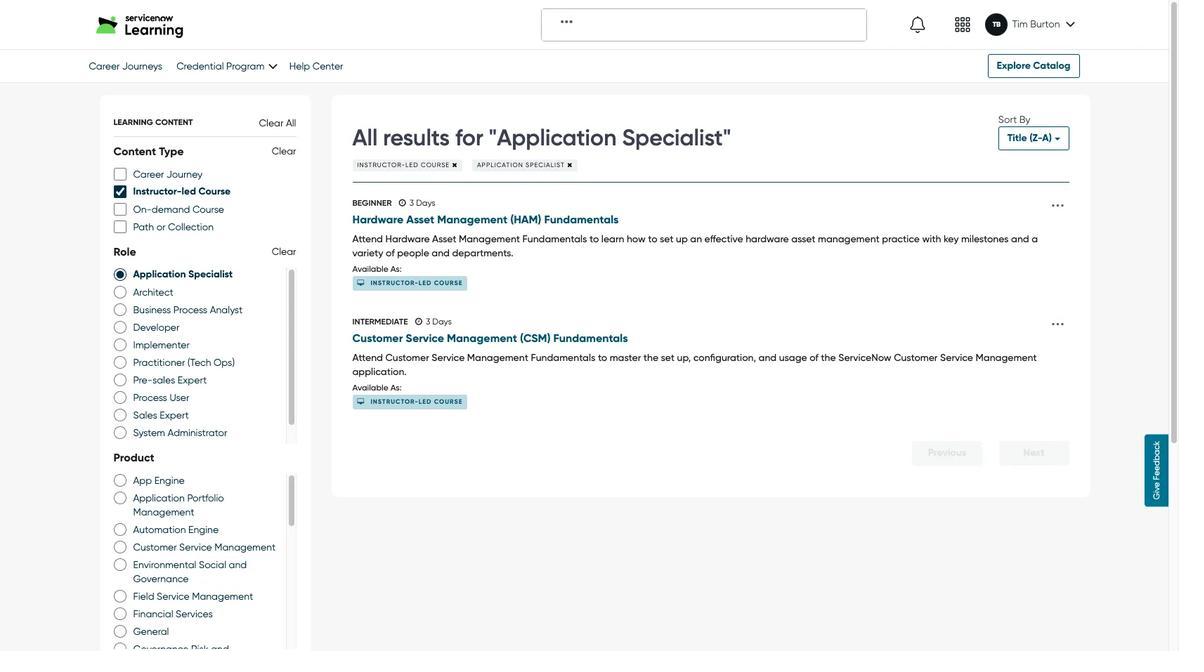 Task type: describe. For each thing, give the bounding box(es) containing it.
(ham)
[[510, 213, 541, 227]]

learn
[[601, 233, 624, 244]]

business
[[133, 304, 171, 315]]

attend for customer
[[352, 352, 383, 363]]

credential
[[176, 60, 224, 72]]

servicenow
[[838, 352, 892, 363]]

service for customer service management
[[179, 541, 212, 553]]

milestones
[[961, 233, 1009, 244]]

help
[[289, 60, 310, 72]]

app
[[133, 475, 152, 486]]

center
[[313, 60, 343, 72]]

application specialist inside button
[[477, 162, 567, 169]]

content
[[155, 117, 193, 127]]

analyst
[[210, 304, 243, 315]]

and left a on the right of the page
[[1011, 233, 1029, 244]]

hardware
[[746, 233, 789, 244]]

1 vertical spatial application specialist
[[133, 268, 233, 280]]

credential program
[[176, 60, 264, 72]]

fundamentals up learn
[[544, 213, 619, 227]]

fundamentals down (csm)
[[531, 352, 596, 363]]

help center
[[289, 60, 343, 72]]

collection
[[168, 221, 214, 233]]

as: for hardware
[[390, 264, 402, 274]]

engine for automation engine
[[188, 524, 219, 535]]

ops)
[[214, 357, 235, 368]]

type
[[159, 145, 184, 158]]

financial
[[133, 608, 173, 619]]

tim
[[1012, 18, 1028, 30]]

0 vertical spatial expert
[[178, 374, 207, 386]]

key
[[944, 233, 959, 244]]

0 horizontal spatial specialist
[[188, 268, 233, 280]]

instructor-led course down application.
[[368, 398, 463, 405]]

... button for customer service management (csm) fundamentals
[[1047, 307, 1069, 335]]

intermediate
[[352, 317, 408, 327]]

sales expert
[[133, 409, 189, 421]]

environmental
[[133, 559, 196, 570]]

services
[[176, 608, 213, 619]]

a)
[[1042, 132, 1052, 144]]

sort
[[998, 114, 1017, 125]]

(z-
[[1030, 132, 1042, 144]]

governance
[[133, 573, 189, 584]]

social
[[199, 559, 226, 570]]

instructor-led course button
[[352, 159, 463, 172]]

3 days for service
[[426, 317, 452, 327]]

content
[[113, 145, 156, 158]]

general
[[133, 626, 169, 637]]

sort by
[[998, 114, 1031, 125]]

practitioner
[[133, 357, 185, 368]]

title
[[1008, 132, 1027, 144]]

application specialist button
[[472, 159, 578, 172]]

instructor- down people
[[371, 279, 419, 287]]

asset
[[791, 233, 816, 244]]

available for hardware asset management (ham) fundamentals
[[352, 264, 388, 274]]

effective
[[705, 233, 743, 244]]

by
[[1020, 114, 1031, 125]]

an
[[690, 233, 702, 244]]

3 days for asset
[[410, 198, 435, 208]]

course inside button
[[421, 162, 450, 169]]

of inside 'customer service management (csm) fundamentals attend customer service management fundamentals to master the set up, configuration, and usage of the servicenow customer service management application.'
[[810, 352, 819, 363]]

career journeys link
[[89, 60, 162, 72]]

sales
[[153, 374, 175, 386]]

customer service management (csm) fundamentals attend customer service management fundamentals to master the set up, configuration, and usage of the servicenow customer service management application.
[[352, 332, 1037, 377]]

1 horizontal spatial process
[[173, 304, 207, 315]]

all inside 'search results' region
[[352, 124, 378, 151]]

catalog
[[1033, 60, 1071, 72]]

clear for role
[[272, 246, 296, 257]]

3 for asset
[[410, 198, 414, 208]]

tim burton
[[1012, 18, 1060, 30]]

specialist"
[[622, 124, 731, 151]]

service for customer service management (csm) fundamentals attend customer service management fundamentals to master the set up, configuration, and usage of the servicenow customer service management application.
[[406, 332, 444, 345]]

instructor-led course down people
[[368, 279, 463, 287]]

instructor- down application.
[[371, 398, 419, 405]]

desktop image for customer
[[357, 397, 365, 408]]

career journeys
[[89, 60, 162, 72]]

on-demand course
[[133, 204, 224, 215]]

product
[[113, 451, 154, 464]]

times image for application specialist
[[567, 162, 573, 168]]

system administrator
[[133, 427, 227, 438]]

burton
[[1030, 18, 1060, 30]]

customer down intermediate at the left of page
[[352, 332, 403, 345]]

explore catalog
[[997, 60, 1071, 72]]

learning content
[[113, 117, 193, 127]]

practice
[[882, 233, 920, 244]]

customer right servicenow
[[894, 352, 938, 363]]

program
[[226, 60, 264, 72]]

"application
[[489, 124, 617, 151]]

customer up application.
[[385, 352, 429, 363]]

clear for content type
[[272, 145, 296, 157]]

to for customer service management (csm) fundamentals
[[598, 352, 607, 363]]

portal logo image
[[96, 11, 190, 38]]

tb
[[993, 20, 1001, 29]]

application inside application portfolio management
[[133, 492, 185, 504]]

1 vertical spatial asset
[[432, 233, 456, 244]]

how
[[627, 233, 646, 244]]

set inside hardware asset management (ham) fundamentals attend hardware asset management fundamentals to learn how to set up an effective hardware asset management practice with key milestones and a variety of people and departments.
[[660, 233, 674, 244]]

automation engine
[[133, 524, 219, 535]]

clear inside clear all button
[[259, 117, 283, 128]]

(tech
[[188, 357, 211, 368]]

desktop image for hardware
[[357, 278, 365, 289]]

explore
[[997, 60, 1031, 72]]

configuration,
[[693, 352, 756, 363]]

hardware asset management (ham) fundamentals link
[[352, 213, 1047, 227]]

beginner
[[352, 198, 392, 208]]



Task type: vqa. For each thing, say whether or not it's contained in the screenshot.
top the of
yes



Task type: locate. For each thing, give the bounding box(es) containing it.
of right variety
[[386, 247, 395, 259]]

hardware down beginner
[[352, 213, 404, 227]]

application down app engine
[[133, 492, 185, 504]]

clock o image right beginner
[[399, 199, 406, 207]]

1 times image from the left
[[452, 162, 458, 168]]

system
[[133, 427, 165, 438]]

expert down (tech
[[178, 374, 207, 386]]

2 ... from the top
[[1051, 307, 1065, 330]]

pre-sales expert
[[133, 374, 207, 386]]

1 vertical spatial clear
[[272, 145, 296, 157]]

title (z-a) button
[[998, 126, 1069, 150]]

2 ... button from the top
[[1047, 307, 1069, 335]]

process up sales
[[133, 392, 167, 403]]

explore catalog link
[[988, 54, 1080, 78]]

app engine
[[133, 475, 185, 486]]

fundamentals down (ham)
[[523, 233, 587, 244]]

1 ... button from the top
[[1047, 188, 1069, 216]]

automation
[[133, 524, 186, 535]]

1 vertical spatial expert
[[160, 409, 189, 421]]

clear all
[[259, 117, 296, 128]]

demand
[[152, 204, 190, 215]]

times image down "application at the top
[[567, 162, 573, 168]]

the right usage
[[821, 352, 836, 363]]

clear button for role
[[272, 244, 296, 261]]

set
[[660, 233, 674, 244], [661, 352, 675, 363]]

fundamentals up master
[[553, 332, 628, 345]]

clear button for content type
[[272, 144, 296, 160]]

1 image image from the left
[[910, 16, 926, 33]]

specialist up "analyst"
[[188, 268, 233, 280]]

list
[[331, 183, 1090, 420]]

image image
[[910, 16, 926, 33], [955, 16, 971, 33]]

clock o image for service
[[415, 318, 422, 326]]

asset
[[406, 213, 435, 227], [432, 233, 456, 244]]

field service management
[[133, 591, 253, 602]]

0 horizontal spatial of
[[386, 247, 395, 259]]

title (z-a)
[[1008, 132, 1054, 144]]

0 vertical spatial clear button
[[272, 144, 296, 160]]

practitioner (tech ops)
[[133, 357, 235, 368]]

1 horizontal spatial engine
[[188, 524, 219, 535]]

1 vertical spatial 3 days
[[426, 317, 452, 327]]

career for career journey
[[133, 169, 164, 180]]

days
[[416, 198, 435, 208], [432, 317, 452, 327]]

... button for hardware asset management (ham) fundamentals
[[1047, 188, 1069, 216]]

1 horizontal spatial image image
[[955, 16, 971, 33]]

1 horizontal spatial all
[[352, 124, 378, 151]]

all down help
[[286, 117, 296, 128]]

all inside button
[[286, 117, 296, 128]]

of inside hardware asset management (ham) fundamentals attend hardware asset management fundamentals to learn how to set up an effective hardware asset management practice with key milestones and a variety of people and departments.
[[386, 247, 395, 259]]

engine up the customer service management
[[188, 524, 219, 535]]

1 vertical spatial engine
[[188, 524, 219, 535]]

3 down instructor-led course button
[[410, 198, 414, 208]]

available for customer service management (csm) fundamentals
[[352, 383, 388, 393]]

set left up,
[[661, 352, 675, 363]]

to left master
[[598, 352, 607, 363]]

times image inside application specialist button
[[567, 162, 573, 168]]

available down application.
[[352, 383, 388, 393]]

2 desktop image from the top
[[357, 397, 365, 408]]

3 days down instructor-led course button
[[410, 198, 435, 208]]

instructor-
[[357, 162, 406, 169], [133, 185, 182, 197], [371, 279, 419, 287], [371, 398, 419, 405]]

1 clear button from the top
[[272, 144, 296, 160]]

attend inside hardware asset management (ham) fundamentals attend hardware asset management fundamentals to learn how to set up an effective hardware asset management practice with key milestones and a variety of people and departments.
[[352, 233, 383, 244]]

1 vertical spatial ...
[[1051, 307, 1065, 330]]

... for hardware asset management (ham) fundamentals
[[1051, 188, 1065, 212]]

1 vertical spatial hardware
[[385, 233, 430, 244]]

led
[[406, 162, 419, 169], [182, 185, 196, 197], [419, 279, 432, 287], [419, 398, 432, 405]]

1 horizontal spatial 3
[[426, 317, 430, 327]]

available as: for hardware asset management (ham) fundamentals
[[352, 264, 402, 274]]

2 available from the top
[[352, 383, 388, 393]]

field
[[133, 591, 154, 602]]

hardware
[[352, 213, 404, 227], [385, 233, 430, 244]]

application.
[[352, 366, 407, 377]]

... for customer service management (csm) fundamentals
[[1051, 307, 1065, 330]]

times image
[[452, 162, 458, 168], [567, 162, 573, 168]]

available as:
[[352, 264, 402, 274], [352, 383, 402, 393]]

1 horizontal spatial application specialist
[[477, 162, 567, 169]]

0 vertical spatial desktop image
[[357, 278, 365, 289]]

business process analyst
[[133, 304, 243, 315]]

clock o image for asset
[[399, 199, 406, 207]]

0 vertical spatial 3
[[410, 198, 414, 208]]

header menu menu bar
[[870, 3, 1080, 46]]

1 as: from the top
[[390, 264, 402, 274]]

0 vertical spatial available
[[352, 264, 388, 274]]

to right how
[[648, 233, 657, 244]]

times image inside instructor-led course button
[[452, 162, 458, 168]]

customer service management
[[133, 541, 276, 553]]

as: down application.
[[390, 383, 402, 393]]

application portfolio management
[[133, 492, 224, 518]]

2 the from the left
[[821, 352, 836, 363]]

list containing ...
[[331, 183, 1090, 420]]

times image down for
[[452, 162, 458, 168]]

and inside environmental social and governance
[[229, 559, 247, 570]]

for
[[455, 124, 483, 151]]

1 available as: from the top
[[352, 264, 402, 274]]

engine for app engine
[[154, 475, 185, 486]]

pre-
[[133, 374, 153, 386]]

1 vertical spatial of
[[810, 352, 819, 363]]

0 vertical spatial available as:
[[352, 264, 402, 274]]

0 vertical spatial clear
[[259, 117, 283, 128]]

customer down automation
[[133, 541, 177, 553]]

to for hardware asset management (ham) fundamentals
[[590, 233, 599, 244]]

application inside button
[[477, 162, 523, 169]]

led inside button
[[406, 162, 419, 169]]

1 horizontal spatial career
[[133, 169, 164, 180]]

1 vertical spatial application
[[133, 268, 186, 280]]

specialist inside application specialist button
[[526, 162, 565, 169]]

...
[[1051, 188, 1065, 212], [1051, 307, 1065, 330]]

0 vertical spatial ... button
[[1047, 188, 1069, 216]]

management inside application portfolio management
[[133, 506, 194, 518]]

attend inside 'customer service management (csm) fundamentals attend customer service management fundamentals to master the set up, configuration, and usage of the servicenow customer service management application.'
[[352, 352, 383, 363]]

application specialist
[[477, 162, 567, 169], [133, 268, 233, 280]]

times image for instructor-led course
[[452, 162, 458, 168]]

career down the content type
[[133, 169, 164, 180]]

specialist down the all results for "application specialist"
[[526, 162, 565, 169]]

all
[[286, 117, 296, 128], [352, 124, 378, 151]]

attend up application.
[[352, 352, 383, 363]]

1 vertical spatial clock o image
[[415, 318, 422, 326]]

0 vertical spatial process
[[173, 304, 207, 315]]

0 vertical spatial days
[[416, 198, 435, 208]]

as: for customer
[[390, 383, 402, 393]]

1 desktop image from the top
[[357, 278, 365, 289]]

fundamentals
[[544, 213, 619, 227], [523, 233, 587, 244], [553, 332, 628, 345], [531, 352, 596, 363]]

1 vertical spatial clear button
[[272, 244, 296, 261]]

instructor-led course down journey
[[133, 185, 231, 197]]

application up architect
[[133, 268, 186, 280]]

administrator
[[168, 427, 227, 438]]

0 vertical spatial application specialist
[[477, 162, 567, 169]]

engine up application portfolio management
[[154, 475, 185, 486]]

management
[[818, 233, 880, 244]]

1 vertical spatial as:
[[390, 383, 402, 393]]

1 vertical spatial process
[[133, 392, 167, 403]]

0 horizontal spatial all
[[286, 117, 296, 128]]

attend for hardware
[[352, 233, 383, 244]]

and right social
[[229, 559, 247, 570]]

days down instructor-led course button
[[416, 198, 435, 208]]

service
[[406, 332, 444, 345], [432, 352, 465, 363], [940, 352, 973, 363], [179, 541, 212, 553], [157, 591, 190, 602]]

of
[[386, 247, 395, 259], [810, 352, 819, 363]]

as:
[[390, 264, 402, 274], [390, 383, 402, 393]]

1 vertical spatial desktop image
[[357, 397, 365, 408]]

application specialist up architect
[[133, 268, 233, 280]]

2 as: from the top
[[390, 383, 402, 393]]

0 vertical spatial application
[[477, 162, 523, 169]]

available down variety
[[352, 264, 388, 274]]

2 clear button from the top
[[272, 244, 296, 261]]

(csm)
[[520, 332, 551, 345]]

career for career journeys
[[89, 60, 120, 72]]

0 vertical spatial 3 days
[[410, 198, 435, 208]]

career
[[89, 60, 120, 72], [133, 169, 164, 180]]

2 attend from the top
[[352, 352, 383, 363]]

None radio
[[113, 268, 126, 282], [113, 303, 126, 317], [113, 338, 126, 352], [113, 391, 126, 405], [113, 426, 126, 440], [113, 473, 126, 487], [113, 607, 126, 621], [113, 268, 126, 282], [113, 303, 126, 317], [113, 338, 126, 352], [113, 391, 126, 405], [113, 426, 126, 440], [113, 473, 126, 487], [113, 607, 126, 621]]

expert down user
[[160, 409, 189, 421]]

1 horizontal spatial clock o image
[[415, 318, 422, 326]]

1 vertical spatial ... button
[[1047, 307, 1069, 335]]

process user
[[133, 392, 189, 403]]

days for service
[[432, 317, 452, 327]]

0 horizontal spatial career
[[89, 60, 120, 72]]

desktop image
[[357, 278, 365, 289], [357, 397, 365, 408]]

3 for service
[[426, 317, 430, 327]]

0 horizontal spatial process
[[133, 392, 167, 403]]

None checkbox
[[113, 167, 126, 181]]

1 horizontal spatial the
[[821, 352, 836, 363]]

all up instructor-led course button
[[352, 124, 378, 151]]

2 image image from the left
[[955, 16, 971, 33]]

0 horizontal spatial 3
[[410, 198, 414, 208]]

1 vertical spatial career
[[133, 169, 164, 180]]

journey
[[167, 169, 203, 180]]

1 vertical spatial available as:
[[352, 383, 402, 393]]

None checkbox
[[113, 185, 126, 199], [113, 202, 126, 216], [113, 220, 126, 234], [113, 185, 126, 199], [113, 202, 126, 216], [113, 220, 126, 234]]

instructor- inside button
[[357, 162, 406, 169]]

and right people
[[432, 247, 450, 259]]

to left learn
[[590, 233, 599, 244]]

set inside 'customer service management (csm) fundamentals attend customer service management fundamentals to master the set up, configuration, and usage of the servicenow customer service management application.'
[[661, 352, 675, 363]]

1 ... from the top
[[1051, 188, 1065, 212]]

process left "analyst"
[[173, 304, 207, 315]]

master
[[610, 352, 641, 363]]

0 vertical spatial career
[[89, 60, 120, 72]]

0 vertical spatial asset
[[406, 213, 435, 227]]

process
[[173, 304, 207, 315], [133, 392, 167, 403]]

0 vertical spatial engine
[[154, 475, 185, 486]]

instructor- up beginner
[[357, 162, 406, 169]]

3 days right intermediate at the left of page
[[426, 317, 452, 327]]

2 available as: from the top
[[352, 383, 402, 393]]

0 horizontal spatial image image
[[910, 16, 926, 33]]

environmental social and governance
[[133, 559, 247, 584]]

3 right intermediate at the left of page
[[426, 317, 430, 327]]

0 vertical spatial specialist
[[526, 162, 565, 169]]

desktop image down variety
[[357, 278, 365, 289]]

1 vertical spatial attend
[[352, 352, 383, 363]]

the
[[644, 352, 659, 363], [821, 352, 836, 363]]

Search Courses, Paths, etc. text field
[[542, 9, 867, 40]]

1 vertical spatial available
[[352, 383, 388, 393]]

0 vertical spatial attend
[[352, 233, 383, 244]]

customer
[[352, 332, 403, 345], [385, 352, 429, 363], [894, 352, 938, 363], [133, 541, 177, 553]]

on-
[[133, 204, 152, 215]]

to inside 'customer service management (csm) fundamentals attend customer service management fundamentals to master the set up, configuration, and usage of the servicenow customer service management application.'
[[598, 352, 607, 363]]

1 vertical spatial specialist
[[188, 268, 233, 280]]

engine
[[154, 475, 185, 486], [188, 524, 219, 535]]

variety
[[352, 247, 383, 259]]

0 vertical spatial set
[[660, 233, 674, 244]]

1 vertical spatial days
[[432, 317, 452, 327]]

1 vertical spatial 3
[[426, 317, 430, 327]]

set left up
[[660, 233, 674, 244]]

the right master
[[644, 352, 659, 363]]

available
[[352, 264, 388, 274], [352, 383, 388, 393]]

attend up variety
[[352, 233, 383, 244]]

all results for "application specialist"
[[352, 124, 731, 151]]

course
[[421, 162, 450, 169], [198, 185, 231, 197], [192, 204, 224, 215], [434, 279, 463, 287], [434, 398, 463, 405]]

available as: down application.
[[352, 383, 402, 393]]

people
[[397, 247, 429, 259]]

1 attend from the top
[[352, 233, 383, 244]]

career left the journeys
[[89, 60, 120, 72]]

instructor-led course
[[357, 162, 452, 169], [133, 185, 231, 197], [368, 279, 463, 287], [368, 398, 463, 405]]

developer
[[133, 322, 179, 333]]

user
[[170, 392, 189, 403]]

0 horizontal spatial engine
[[154, 475, 185, 486]]

1 vertical spatial set
[[661, 352, 675, 363]]

help center link
[[289, 60, 343, 72]]

asset up departments.
[[432, 233, 456, 244]]

a
[[1032, 233, 1038, 244]]

departments.
[[452, 247, 514, 259]]

days right intermediate at the left of page
[[432, 317, 452, 327]]

0 vertical spatial of
[[386, 247, 395, 259]]

1 horizontal spatial times image
[[567, 162, 573, 168]]

role
[[113, 245, 136, 259]]

instructor- down career journey
[[133, 185, 182, 197]]

hardware asset management (ham) fundamentals attend hardware asset management fundamentals to learn how to set up an effective hardware asset management practice with key milestones and a variety of people and departments.
[[352, 213, 1038, 259]]

0 horizontal spatial clock o image
[[399, 199, 406, 207]]

days for asset
[[416, 198, 435, 208]]

0 vertical spatial ...
[[1051, 188, 1065, 212]]

None radio
[[113, 285, 126, 299], [113, 320, 126, 334], [113, 355, 126, 369], [113, 373, 126, 387], [113, 408, 126, 422], [113, 491, 126, 505], [113, 523, 126, 537], [113, 540, 126, 554], [113, 558, 126, 572], [113, 589, 126, 603], [113, 624, 126, 638], [113, 642, 126, 651], [113, 285, 126, 299], [113, 320, 126, 334], [113, 355, 126, 369], [113, 373, 126, 387], [113, 408, 126, 422], [113, 491, 126, 505], [113, 523, 126, 537], [113, 540, 126, 554], [113, 558, 126, 572], [113, 589, 126, 603], [113, 624, 126, 638], [113, 642, 126, 651]]

0 horizontal spatial the
[[644, 352, 659, 363]]

learning
[[113, 117, 153, 127]]

to
[[590, 233, 599, 244], [648, 233, 657, 244], [598, 352, 607, 363]]

instructor-led course inside instructor-led course button
[[357, 162, 452, 169]]

0 vertical spatial clock o image
[[399, 199, 406, 207]]

application down for
[[477, 162, 523, 169]]

2 vertical spatial application
[[133, 492, 185, 504]]

and left usage
[[759, 352, 777, 363]]

hardware up people
[[385, 233, 430, 244]]

service for field service management
[[157, 591, 190, 602]]

and
[[1011, 233, 1029, 244], [432, 247, 450, 259], [759, 352, 777, 363], [229, 559, 247, 570]]

clock o image right intermediate at the left of page
[[415, 318, 422, 326]]

as: down people
[[390, 264, 402, 274]]

and inside 'customer service management (csm) fundamentals attend customer service management fundamentals to master the set up, configuration, and usage of the servicenow customer service management application.'
[[759, 352, 777, 363]]

0 vertical spatial hardware
[[352, 213, 404, 227]]

architect
[[133, 287, 173, 298]]

0 vertical spatial as:
[[390, 264, 402, 274]]

clock o image
[[399, 199, 406, 207], [415, 318, 422, 326]]

application specialist down the all results for "application specialist"
[[477, 162, 567, 169]]

available as: for customer service management (csm) fundamentals
[[352, 383, 402, 393]]

instructor-led course down results on the top of page
[[357, 162, 452, 169]]

search results region
[[331, 95, 1090, 498]]

sales
[[133, 409, 157, 421]]

1 horizontal spatial specialist
[[526, 162, 565, 169]]

1 available from the top
[[352, 264, 388, 274]]

asset up people
[[406, 213, 435, 227]]

clear all button
[[259, 116, 296, 130]]

0 horizontal spatial application specialist
[[133, 268, 233, 280]]

desktop image down application.
[[357, 397, 365, 408]]

0 horizontal spatial times image
[[452, 162, 458, 168]]

with
[[922, 233, 941, 244]]

... button
[[1047, 188, 1069, 216], [1047, 307, 1069, 335]]

available as: down variety
[[352, 264, 402, 274]]

1 horizontal spatial of
[[810, 352, 819, 363]]

or
[[156, 221, 166, 233]]

path
[[133, 221, 154, 233]]

clear button
[[272, 144, 296, 160], [272, 244, 296, 261]]

2 times image from the left
[[567, 162, 573, 168]]

career journey
[[133, 169, 203, 180]]

2 vertical spatial clear
[[272, 246, 296, 257]]

content type
[[113, 145, 184, 158]]

1 the from the left
[[644, 352, 659, 363]]

of right usage
[[810, 352, 819, 363]]



